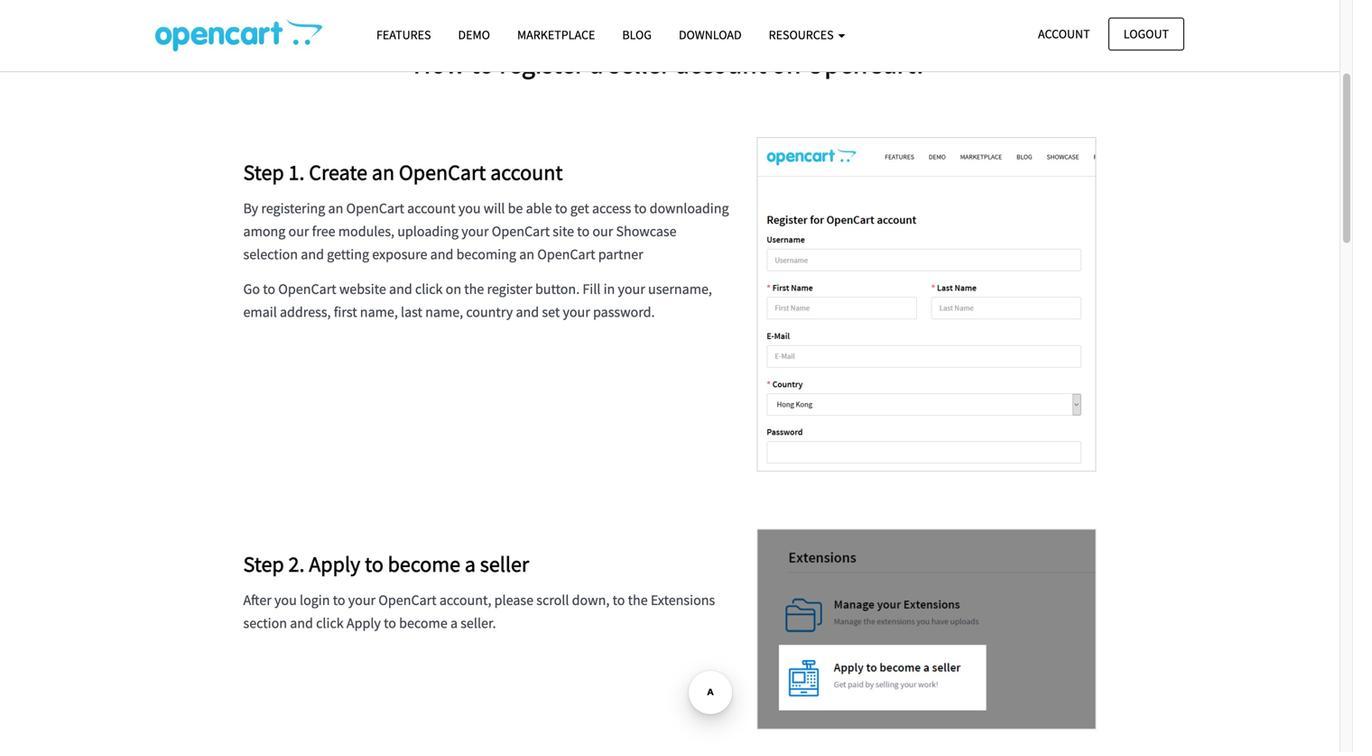 Task type: locate. For each thing, give the bounding box(es) containing it.
in
[[604, 280, 615, 298]]

step left 1.
[[243, 159, 284, 186]]

become down account,
[[399, 615, 448, 633]]

down,
[[572, 592, 610, 610]]

0 vertical spatial the
[[464, 280, 484, 298]]

step 2. apply to become a seller
[[243, 551, 529, 578]]

step
[[243, 159, 284, 186], [243, 551, 284, 578]]

1 horizontal spatial our
[[592, 223, 613, 241]]

to right go
[[263, 280, 275, 298]]

0 horizontal spatial name,
[[360, 303, 398, 321]]

the inside after you login to your opencart account, please scroll down, to the extensions section and click apply to become a seller.
[[628, 592, 648, 610]]

0 vertical spatial a
[[590, 46, 603, 80]]

downloading
[[650, 199, 729, 218]]

2 horizontal spatial account
[[676, 46, 766, 80]]

name, right last on the left top of page
[[425, 303, 463, 321]]

step left 2.
[[243, 551, 284, 578]]

a
[[590, 46, 603, 80], [465, 551, 476, 578], [450, 615, 458, 633]]

1.
[[288, 159, 305, 186]]

an right create
[[372, 159, 395, 186]]

site
[[553, 223, 574, 241]]

first
[[334, 303, 357, 321]]

opencart - create an opencart account image
[[757, 137, 1096, 472]]

seller up please
[[480, 551, 529, 578]]

showcase
[[616, 223, 677, 241]]

go to opencart website and click on the register button. fill in your username, email address, first name, last name, country and set your password.
[[243, 280, 712, 321]]

2 vertical spatial a
[[450, 615, 458, 633]]

opencart down site
[[537, 246, 595, 264]]

section
[[243, 615, 287, 633]]

1 horizontal spatial you
[[458, 199, 481, 218]]

you left will in the left top of the page
[[458, 199, 481, 218]]

to
[[470, 46, 494, 80], [555, 199, 567, 218], [634, 199, 647, 218], [577, 223, 590, 241], [263, 280, 275, 298], [365, 551, 384, 578], [333, 592, 345, 610], [613, 592, 625, 610], [384, 615, 396, 633]]

opencart inside go to opencart website and click on the register button. fill in your username, email address, first name, last name, country and set your password.
[[278, 280, 336, 298]]

features
[[376, 27, 431, 43]]

your
[[461, 223, 489, 241], [618, 280, 645, 298], [563, 303, 590, 321], [348, 592, 376, 610]]

able
[[526, 199, 552, 218]]

opencart?
[[807, 46, 926, 80]]

0 horizontal spatial the
[[464, 280, 484, 298]]

after
[[243, 592, 272, 610]]

and down login
[[290, 615, 313, 633]]

0 horizontal spatial a
[[450, 615, 458, 633]]

the inside go to opencart website and click on the register button. fill in your username, email address, first name, last name, country and set your password.
[[464, 280, 484, 298]]

2.
[[288, 551, 305, 578]]

click
[[415, 280, 443, 298], [316, 615, 344, 633]]

0 vertical spatial an
[[372, 159, 395, 186]]

0 vertical spatial click
[[415, 280, 443, 298]]

seller.
[[461, 615, 496, 633]]

account up be
[[490, 159, 563, 186]]

on down becoming
[[446, 280, 461, 298]]

1 horizontal spatial a
[[465, 551, 476, 578]]

0 horizontal spatial account
[[407, 199, 456, 218]]

and
[[301, 246, 324, 264], [430, 246, 453, 264], [389, 280, 412, 298], [516, 303, 539, 321], [290, 615, 313, 633]]

0 horizontal spatial on
[[446, 280, 461, 298]]

a up account,
[[465, 551, 476, 578]]

register
[[499, 46, 584, 80], [487, 280, 532, 298]]

resources
[[769, 27, 836, 43]]

apply inside after you login to your opencart account, please scroll down, to the extensions section and click apply to become a seller.
[[347, 615, 381, 633]]

how to register a seller account on opencart?
[[413, 46, 926, 80]]

on for the
[[446, 280, 461, 298]]

2 name, from the left
[[425, 303, 463, 321]]

apply down step 2. apply to become a seller
[[347, 615, 381, 633]]

name,
[[360, 303, 398, 321], [425, 303, 463, 321]]

0 horizontal spatial click
[[316, 615, 344, 633]]

1 horizontal spatial name,
[[425, 303, 463, 321]]

our down access
[[592, 223, 613, 241]]

by registering an opencart account you will be able to get access to downloading among our free modules, uploading your opencart site to our showcase selection and getting exposure and becoming an opencart partner
[[243, 199, 729, 264]]

1 horizontal spatial click
[[415, 280, 443, 298]]

username,
[[648, 280, 712, 298]]

register up country
[[487, 280, 532, 298]]

your up becoming
[[461, 223, 489, 241]]

the
[[464, 280, 484, 298], [628, 592, 648, 610]]

click down login
[[316, 615, 344, 633]]

opencart
[[399, 159, 486, 186], [346, 199, 404, 218], [492, 223, 550, 241], [537, 246, 595, 264], [278, 280, 336, 298], [378, 592, 437, 610]]

1 vertical spatial step
[[243, 551, 284, 578]]

the left extensions
[[628, 592, 648, 610]]

2 step from the top
[[243, 551, 284, 578]]

marketplace link
[[504, 19, 609, 51]]

be
[[508, 199, 523, 218]]

0 vertical spatial step
[[243, 159, 284, 186]]

a down the marketplace
[[590, 46, 603, 80]]

0 horizontal spatial seller
[[480, 551, 529, 578]]

selection
[[243, 246, 298, 264]]

0 vertical spatial account
[[676, 46, 766, 80]]

1 horizontal spatial the
[[628, 592, 648, 610]]

1 horizontal spatial account
[[490, 159, 563, 186]]

on down the resources
[[772, 46, 801, 80]]

to right 2.
[[365, 551, 384, 578]]

your right set
[[563, 303, 590, 321]]

seller down blog
[[609, 46, 670, 80]]

to down demo
[[470, 46, 494, 80]]

1 vertical spatial on
[[446, 280, 461, 298]]

2 horizontal spatial an
[[519, 246, 534, 264]]

1 name, from the left
[[360, 303, 398, 321]]

step 1. create an opencart account
[[243, 159, 563, 186]]

opencart up address,
[[278, 280, 336, 298]]

marketplace
[[517, 27, 595, 43]]

account up "uploading"
[[407, 199, 456, 218]]

scroll
[[536, 592, 569, 610]]

an
[[372, 159, 395, 186], [328, 199, 343, 218], [519, 246, 534, 264]]

account
[[676, 46, 766, 80], [490, 159, 563, 186], [407, 199, 456, 218]]

1 vertical spatial the
[[628, 592, 648, 610]]

1 vertical spatial become
[[399, 615, 448, 633]]

1 vertical spatial apply
[[347, 615, 381, 633]]

become up account,
[[388, 551, 460, 578]]

and down "uploading"
[[430, 246, 453, 264]]

your inside by registering an opencart account you will be able to get access to downloading among our free modules, uploading your opencart site to our showcase selection and getting exposure and becoming an opencart partner
[[461, 223, 489, 241]]

2 vertical spatial account
[[407, 199, 456, 218]]

logout
[[1124, 26, 1169, 42]]

become
[[388, 551, 460, 578], [399, 615, 448, 633]]

create
[[309, 159, 367, 186]]

download link
[[665, 19, 755, 51]]

account
[[1038, 26, 1090, 42]]

on
[[772, 46, 801, 80], [446, 280, 461, 298]]

on inside go to opencart website and click on the register button. fill in your username, email address, first name, last name, country and set your password.
[[446, 280, 461, 298]]

a left seller.
[[450, 615, 458, 633]]

uploading
[[397, 223, 459, 241]]

click up last on the left top of page
[[415, 280, 443, 298]]

you inside after you login to your opencart account, please scroll down, to the extensions section and click apply to become a seller.
[[274, 592, 297, 610]]

1 horizontal spatial seller
[[609, 46, 670, 80]]

apply right 2.
[[309, 551, 360, 578]]

features link
[[363, 19, 445, 51]]

0 vertical spatial seller
[[609, 46, 670, 80]]

1 step from the top
[[243, 159, 284, 186]]

2 horizontal spatial a
[[590, 46, 603, 80]]

1 horizontal spatial an
[[372, 159, 395, 186]]

our
[[288, 223, 309, 241], [592, 223, 613, 241]]

our down registering
[[288, 223, 309, 241]]

0 horizontal spatial you
[[274, 592, 297, 610]]

logout link
[[1108, 18, 1184, 50]]

your down step 2. apply to become a seller
[[348, 592, 376, 610]]

opencart down step 2. apply to become a seller
[[378, 592, 437, 610]]

an up free
[[328, 199, 343, 218]]

0 vertical spatial on
[[772, 46, 801, 80]]

demo
[[458, 27, 490, 43]]

0 horizontal spatial an
[[328, 199, 343, 218]]

1 vertical spatial click
[[316, 615, 344, 633]]

apply
[[309, 551, 360, 578], [347, 615, 381, 633]]

account down download
[[676, 46, 766, 80]]

account inside by registering an opencart account you will be able to get access to downloading among our free modules, uploading your opencart site to our showcase selection and getting exposure and becoming an opencart partner
[[407, 199, 456, 218]]

1 vertical spatial seller
[[480, 551, 529, 578]]

name, down website
[[360, 303, 398, 321]]

register inside go to opencart website and click on the register button. fill in your username, email address, first name, last name, country and set your password.
[[487, 280, 532, 298]]

by
[[243, 199, 258, 218]]

to down step 2. apply to become a seller
[[384, 615, 396, 633]]

account link
[[1023, 18, 1105, 50]]

seller
[[609, 46, 670, 80], [480, 551, 529, 578]]

to right site
[[577, 223, 590, 241]]

the up country
[[464, 280, 484, 298]]

an right becoming
[[519, 246, 534, 264]]

2 vertical spatial an
[[519, 246, 534, 264]]

0 vertical spatial you
[[458, 199, 481, 218]]

1 horizontal spatial on
[[772, 46, 801, 80]]

register down the marketplace
[[499, 46, 584, 80]]

to inside go to opencart website and click on the register button. fill in your username, email address, first name, last name, country and set your password.
[[263, 280, 275, 298]]

1 vertical spatial you
[[274, 592, 297, 610]]

1 vertical spatial register
[[487, 280, 532, 298]]

you right after at the bottom left of the page
[[274, 592, 297, 610]]

0 horizontal spatial our
[[288, 223, 309, 241]]

you
[[458, 199, 481, 218], [274, 592, 297, 610]]

1 vertical spatial account
[[490, 159, 563, 186]]



Task type: vqa. For each thing, say whether or not it's contained in the screenshot.
glimpse.
no



Task type: describe. For each thing, give the bounding box(es) containing it.
please
[[494, 592, 534, 610]]

1 vertical spatial an
[[328, 199, 343, 218]]

go
[[243, 280, 260, 298]]

set
[[542, 303, 560, 321]]

step for step 2. apply to become a seller
[[243, 551, 284, 578]]

last
[[401, 303, 422, 321]]

and inside after you login to your opencart account, please scroll down, to the extensions section and click apply to become a seller.
[[290, 615, 313, 633]]

opencart up 'modules,'
[[346, 199, 404, 218]]

resources link
[[755, 19, 859, 51]]

getting
[[327, 246, 369, 264]]

0 vertical spatial register
[[499, 46, 584, 80]]

and up last on the left top of page
[[389, 280, 412, 298]]

get
[[570, 199, 589, 218]]

free
[[312, 223, 335, 241]]

step for step 1. create an opencart account
[[243, 159, 284, 186]]

website
[[339, 280, 386, 298]]

how
[[413, 46, 465, 80]]

2 our from the left
[[592, 223, 613, 241]]

account for seller
[[676, 46, 766, 80]]

button.
[[535, 280, 580, 298]]

how to be a seller of opencart? image
[[155, 19, 322, 51]]

on for opencart?
[[772, 46, 801, 80]]

becoming
[[456, 246, 516, 264]]

account for opencart
[[490, 159, 563, 186]]

among
[[243, 223, 286, 241]]

blog
[[622, 27, 652, 43]]

extensions
[[651, 592, 715, 610]]

opencart inside after you login to your opencart account, please scroll down, to the extensions section and click apply to become a seller.
[[378, 592, 437, 610]]

blog link
[[609, 19, 665, 51]]

account,
[[439, 592, 491, 610]]

and left set
[[516, 303, 539, 321]]

address,
[[280, 303, 331, 321]]

click inside go to opencart website and click on the register button. fill in your username, email address, first name, last name, country and set your password.
[[415, 280, 443, 298]]

and down free
[[301, 246, 324, 264]]

after you login to your opencart account, please scroll down, to the extensions section and click apply to become a seller.
[[243, 592, 715, 633]]

you inside by registering an opencart account you will be able to get access to downloading among our free modules, uploading your opencart site to our showcase selection and getting exposure and becoming an opencart partner
[[458, 199, 481, 218]]

0 vertical spatial apply
[[309, 551, 360, 578]]

click inside after you login to your opencart account, please scroll down, to the extensions section and click apply to become a seller.
[[316, 615, 344, 633]]

1 our from the left
[[288, 223, 309, 241]]

your right in
[[618, 280, 645, 298]]

opencart - apply to become a seller image
[[757, 530, 1096, 730]]

password.
[[593, 303, 655, 321]]

opencart down be
[[492, 223, 550, 241]]

will
[[484, 199, 505, 218]]

to up 'showcase'
[[634, 199, 647, 218]]

become inside after you login to your opencart account, please scroll down, to the extensions section and click apply to become a seller.
[[399, 615, 448, 633]]

access
[[592, 199, 631, 218]]

a inside after you login to your opencart account, please scroll down, to the extensions section and click apply to become a seller.
[[450, 615, 458, 633]]

registering
[[261, 199, 325, 218]]

0 vertical spatial become
[[388, 551, 460, 578]]

demo link
[[445, 19, 504, 51]]

partner
[[598, 246, 643, 264]]

country
[[466, 303, 513, 321]]

email
[[243, 303, 277, 321]]

modules,
[[338, 223, 394, 241]]

login
[[300, 592, 330, 610]]

to right down,
[[613, 592, 625, 610]]

download
[[679, 27, 742, 43]]

exposure
[[372, 246, 427, 264]]

to left get
[[555, 199, 567, 218]]

opencart up "uploading"
[[399, 159, 486, 186]]

fill
[[583, 280, 601, 298]]

your inside after you login to your opencart account, please scroll down, to the extensions section and click apply to become a seller.
[[348, 592, 376, 610]]

to right login
[[333, 592, 345, 610]]

1 vertical spatial a
[[465, 551, 476, 578]]



